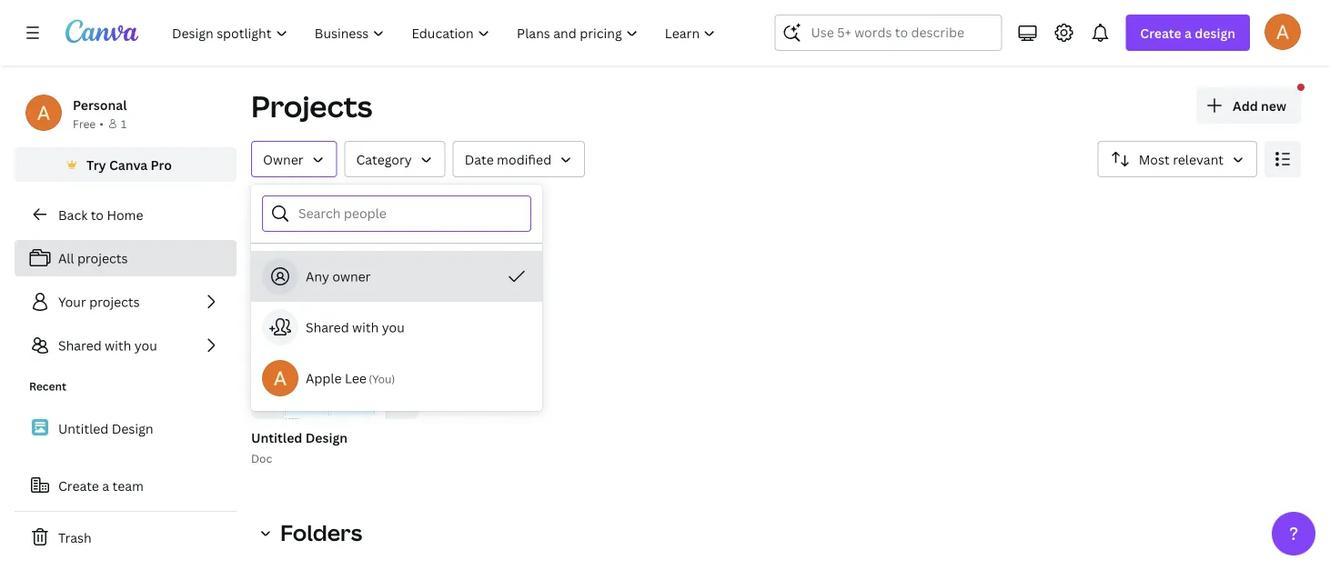 Task type: locate. For each thing, give the bounding box(es) containing it.
designs
[[409, 201, 457, 218]]

1 vertical spatial a
[[102, 477, 109, 495]]

1 vertical spatial shared with you
[[58, 337, 157, 355]]

untitled design doc
[[251, 429, 348, 466]]

apple lee image
[[1265, 13, 1302, 50]]

shared up apple
[[306, 319, 349, 336]]

0 vertical spatial you
[[382, 319, 405, 336]]

untitled for untitled design
[[58, 420, 109, 438]]

folders button
[[251, 515, 373, 552]]

any owner option
[[251, 251, 542, 302]]

folders region
[[251, 548, 1302, 571]]

top level navigation element
[[160, 15, 731, 51]]

shared with you link
[[15, 328, 237, 364]]

all
[[258, 201, 275, 218], [58, 250, 74, 267]]

a for team
[[102, 477, 109, 495]]

recent down all button
[[251, 250, 328, 279]]

None search field
[[775, 15, 1002, 51]]

shared with you button
[[251, 302, 542, 353]]

personal
[[73, 96, 127, 113]]

all down owner
[[258, 201, 275, 218]]

untitled up doc
[[251, 429, 302, 446]]

all projects link
[[15, 240, 237, 277]]

apple lee option
[[251, 353, 542, 404]]

0 horizontal spatial you
[[134, 337, 157, 355]]

projects inside all projects link
[[77, 250, 128, 267]]

trash
[[58, 529, 92, 547]]

you down your projects link on the left of page
[[134, 337, 157, 355]]

a
[[1185, 24, 1192, 41], [102, 477, 109, 495]]

1 horizontal spatial shared with you
[[306, 319, 405, 336]]

free •
[[73, 116, 104, 131]]

shared
[[306, 319, 349, 336], [58, 337, 102, 355]]

shared with you
[[306, 319, 405, 336], [58, 337, 157, 355]]

with
[[352, 319, 379, 336], [105, 337, 131, 355]]

folders down untitled design doc
[[280, 518, 362, 548]]

shared with you for shared with you "button"
[[306, 319, 405, 336]]

create a team button
[[15, 468, 237, 504]]

a left design
[[1185, 24, 1192, 41]]

1 vertical spatial all
[[58, 250, 74, 267]]

folders
[[319, 201, 365, 218], [280, 518, 362, 548]]

projects
[[77, 250, 128, 267], [89, 294, 140, 311]]

0 vertical spatial projects
[[77, 250, 128, 267]]

create left team
[[58, 477, 99, 495]]

back to home
[[58, 206, 143, 223]]

to
[[91, 206, 104, 223]]

all inside button
[[258, 201, 275, 218]]

with down your projects link on the left of page
[[105, 337, 131, 355]]

all for all projects
[[58, 250, 74, 267]]

1 horizontal spatial you
[[382, 319, 405, 336]]

0 horizontal spatial recent
[[29, 379, 66, 394]]

0 horizontal spatial shared
[[58, 337, 102, 355]]

with for shared with you link
[[105, 337, 131, 355]]

create inside dropdown button
[[1141, 24, 1182, 41]]

shared with you down your projects
[[58, 337, 157, 355]]

a left team
[[102, 477, 109, 495]]

1 horizontal spatial recent
[[251, 250, 328, 279]]

you
[[382, 319, 405, 336], [134, 337, 157, 355]]

projects for all projects
[[77, 250, 128, 267]]

1 vertical spatial create
[[58, 477, 99, 495]]

design inside untitled design doc
[[306, 429, 348, 446]]

design
[[1195, 24, 1236, 41]]

0 vertical spatial shared with you
[[306, 319, 405, 336]]

untitled inside untitled design doc
[[251, 429, 302, 446]]

date modified
[[465, 151, 552, 168]]

0 horizontal spatial design
[[112, 420, 153, 438]]

1 horizontal spatial a
[[1185, 24, 1192, 41]]

1 vertical spatial shared
[[58, 337, 102, 355]]

date
[[465, 151, 494, 168]]

1 horizontal spatial with
[[352, 319, 379, 336]]

folders down category on the top
[[319, 201, 365, 218]]

new
[[1262, 97, 1287, 114]]

most
[[1139, 151, 1170, 168]]

shared for shared with you "button"
[[306, 319, 349, 336]]

create
[[1141, 24, 1182, 41], [58, 477, 99, 495]]

list box containing any owner
[[251, 251, 542, 404]]

untitled design link
[[15, 410, 237, 448]]

0 vertical spatial folders
[[319, 201, 365, 218]]

0 vertical spatial with
[[352, 319, 379, 336]]

design down apple
[[306, 429, 348, 446]]

0 horizontal spatial shared with you
[[58, 337, 157, 355]]

design up team
[[112, 420, 153, 438]]

your projects
[[58, 294, 140, 311]]

recent
[[251, 250, 328, 279], [29, 379, 66, 394]]

0 horizontal spatial untitled
[[58, 420, 109, 438]]

1 vertical spatial you
[[134, 337, 157, 355]]

you for shared with you link
[[134, 337, 157, 355]]

shared with you up lee
[[306, 319, 405, 336]]

create a design
[[1141, 24, 1236, 41]]

1 horizontal spatial untitled
[[251, 429, 302, 446]]

list box
[[251, 251, 542, 404]]

untitled design button
[[251, 427, 348, 450]]

list
[[15, 240, 237, 364]]

with inside "button"
[[352, 319, 379, 336]]

shared inside "button"
[[306, 319, 349, 336]]

0 vertical spatial shared
[[306, 319, 349, 336]]

any owner
[[306, 268, 371, 285]]

1 vertical spatial projects
[[89, 294, 140, 311]]

1 vertical spatial recent
[[29, 379, 66, 394]]

projects down back to home on the top left of the page
[[77, 250, 128, 267]]

0 vertical spatial create
[[1141, 24, 1182, 41]]

projects inside your projects link
[[89, 294, 140, 311]]

projects right your
[[89, 294, 140, 311]]

shared down your
[[58, 337, 102, 355]]

untitled
[[58, 420, 109, 438], [251, 429, 302, 446]]

all for all
[[258, 201, 275, 218]]

Category button
[[345, 141, 446, 177]]

a inside create a design dropdown button
[[1185, 24, 1192, 41]]

1 horizontal spatial shared
[[306, 319, 349, 336]]

create inside button
[[58, 477, 99, 495]]

Owner button
[[251, 141, 337, 177]]

0 horizontal spatial all
[[58, 250, 74, 267]]

shared with you inside "button"
[[306, 319, 405, 336]]

create for create a team
[[58, 477, 99, 495]]

recent up the untitled design
[[29, 379, 66, 394]]

1 vertical spatial with
[[105, 337, 131, 355]]

you
[[372, 372, 392, 387]]

with up (
[[352, 319, 379, 336]]

0 horizontal spatial with
[[105, 337, 131, 355]]

you for shared with you "button"
[[382, 319, 405, 336]]

try canva pro
[[87, 156, 172, 173]]

1 vertical spatial folders
[[280, 518, 362, 548]]

0 vertical spatial a
[[1185, 24, 1192, 41]]

folders inside folders button
[[319, 201, 365, 218]]

create left design
[[1141, 24, 1182, 41]]

design
[[112, 420, 153, 438], [306, 429, 348, 446]]

add
[[1233, 97, 1259, 114]]

any owner button
[[251, 251, 542, 302]]

a inside create a team button
[[102, 477, 109, 495]]

you inside "button"
[[382, 319, 405, 336]]

0 vertical spatial all
[[258, 201, 275, 218]]

all projects
[[58, 250, 128, 267]]

untitled up create a team
[[58, 420, 109, 438]]

owner
[[333, 268, 371, 285]]

create a team
[[58, 477, 144, 495]]

1 horizontal spatial create
[[1141, 24, 1182, 41]]

you up apple lee option
[[382, 319, 405, 336]]

1 horizontal spatial all
[[258, 201, 275, 218]]

0 horizontal spatial create
[[58, 477, 99, 495]]

1 horizontal spatial design
[[306, 429, 348, 446]]

untitled for untitled design doc
[[251, 429, 302, 446]]

all up your
[[58, 250, 74, 267]]

trash link
[[15, 520, 237, 556]]

all button
[[251, 192, 282, 227]]

1
[[121, 116, 127, 131]]

0 horizontal spatial a
[[102, 477, 109, 495]]



Task type: vqa. For each thing, say whether or not it's contained in the screenshot.
design title TEXT BOX
no



Task type: describe. For each thing, give the bounding box(es) containing it.
try
[[87, 156, 106, 173]]

modified
[[497, 151, 552, 168]]

design for untitled design doc
[[306, 429, 348, 446]]

shared with you option
[[251, 302, 542, 353]]

create for create a design
[[1141, 24, 1182, 41]]

any
[[306, 268, 329, 285]]

free
[[73, 116, 96, 131]]

folders inside folders dropdown button
[[280, 518, 362, 548]]

projects for your projects
[[89, 294, 140, 311]]

your projects link
[[15, 284, 237, 320]]

owner
[[263, 151, 304, 168]]

•
[[99, 116, 104, 131]]

0 vertical spatial recent
[[251, 250, 328, 279]]

your
[[58, 294, 86, 311]]

list containing all projects
[[15, 240, 237, 364]]

create a design button
[[1126, 15, 1251, 51]]

folders button
[[311, 192, 372, 227]]

try canva pro button
[[15, 147, 237, 182]]

team
[[112, 477, 144, 495]]

projects
[[251, 86, 373, 126]]

(
[[369, 372, 372, 387]]

relevant
[[1173, 151, 1224, 168]]

most relevant
[[1139, 151, 1224, 168]]

back
[[58, 206, 88, 223]]

untitled design
[[58, 420, 153, 438]]

apple lee ( you )
[[306, 370, 395, 387]]

)
[[392, 372, 395, 387]]

Date modified button
[[453, 141, 585, 177]]

Search search field
[[811, 15, 966, 50]]

design for untitled design
[[112, 420, 153, 438]]

add new button
[[1197, 87, 1302, 124]]

back to home link
[[15, 197, 237, 233]]

Search people search field
[[299, 197, 520, 231]]

shared for shared with you link
[[58, 337, 102, 355]]

home
[[107, 206, 143, 223]]

lee
[[345, 370, 367, 387]]

canva
[[109, 156, 148, 173]]

Sort by button
[[1098, 141, 1258, 177]]

shared with you for shared with you link
[[58, 337, 157, 355]]

designs button
[[401, 192, 464, 227]]

a for design
[[1185, 24, 1192, 41]]

doc
[[251, 451, 272, 466]]

apple
[[306, 370, 342, 387]]

with for shared with you "button"
[[352, 319, 379, 336]]

add new
[[1233, 97, 1287, 114]]

pro
[[151, 156, 172, 173]]

category
[[356, 151, 412, 168]]



